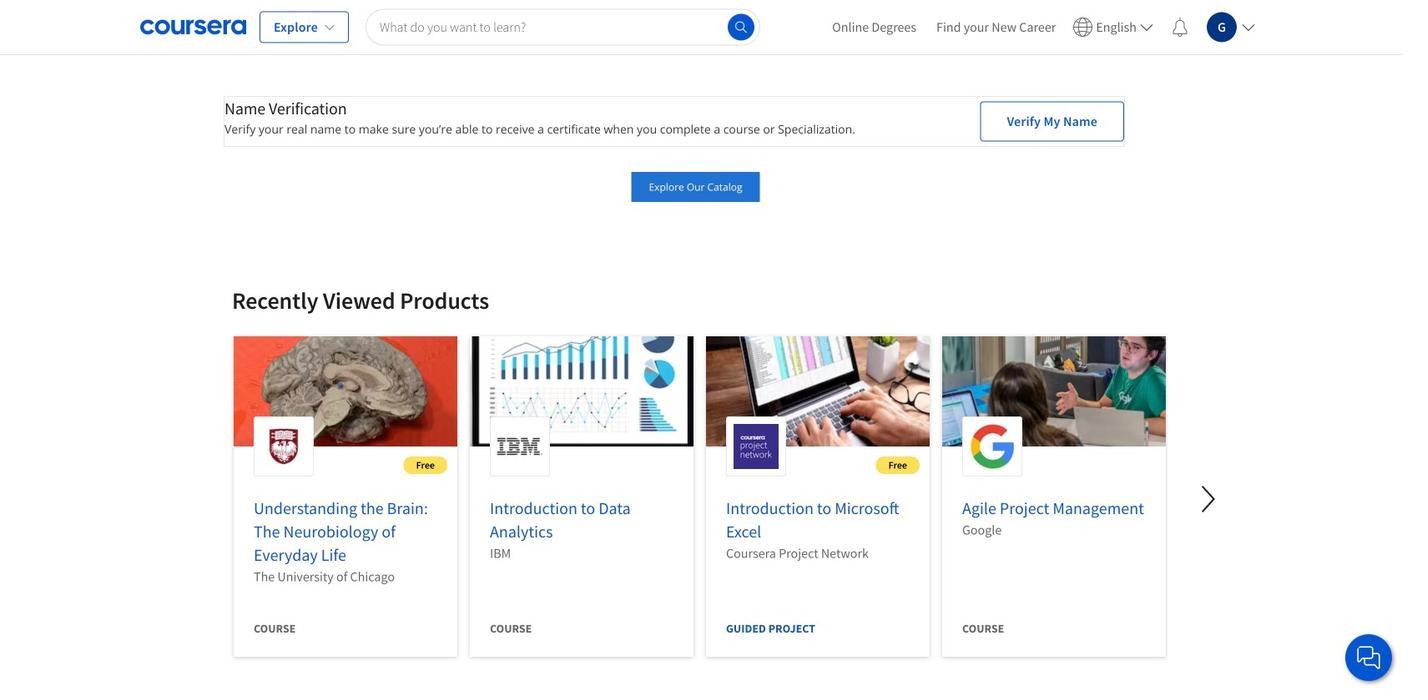 Task type: describe. For each thing, give the bounding box(es) containing it.
recently viewed products carousel element
[[224, 235, 1403, 691]]

What do you want to learn? text field
[[366, 9, 761, 46]]



Task type: locate. For each thing, give the bounding box(es) containing it.
next slide image
[[1189, 479, 1229, 519]]

None search field
[[366, 9, 761, 46]]

coursera image
[[140, 14, 246, 40]]



Task type: vqa. For each thing, say whether or not it's contained in the screenshot.
Recently Viewed Products Carousel element
yes



